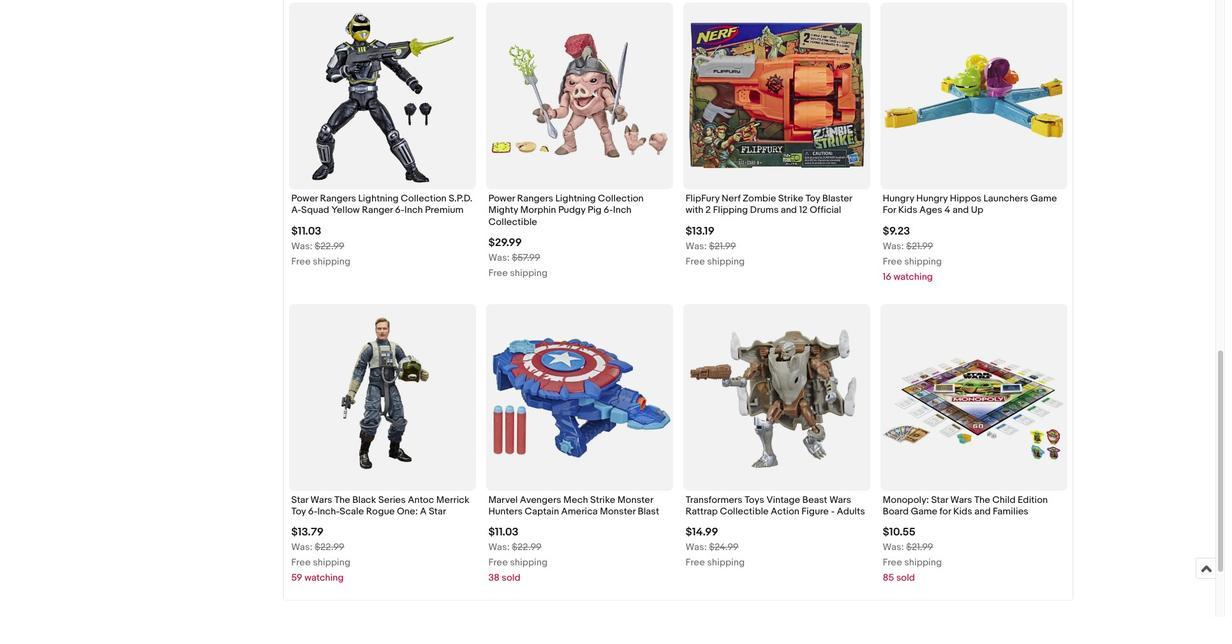 Task type: vqa. For each thing, say whether or not it's contained in the screenshot.
"Kids" inside the Hungry Hungry Hippos Launchers Game For Kids Ages 4 and Up
yes



Task type: locate. For each thing, give the bounding box(es) containing it.
2 horizontal spatial and
[[975, 506, 991, 518]]

$11.03 inside '$11.03 was: $22.99 free shipping'
[[291, 225, 321, 238]]

$11.03 down squad
[[291, 225, 321, 238]]

1 horizontal spatial collection
[[598, 193, 644, 205]]

watching right 16
[[894, 271, 933, 283]]

toy
[[806, 193, 820, 205], [291, 506, 306, 518]]

shipping for $11.03 was: $22.99 free shipping 38 sold
[[510, 557, 548, 569]]

0 horizontal spatial power
[[291, 193, 318, 205]]

6- inside power rangers lightning collection mighty morphin pudgy pig 6-inch collectible
[[604, 204, 613, 217]]

0 horizontal spatial rangers
[[320, 193, 356, 205]]

shipping inside $10.55 was: $21.99 free shipping 85 sold
[[904, 557, 942, 569]]

free
[[291, 256, 311, 268], [686, 256, 705, 268], [883, 256, 902, 268], [489, 267, 508, 279], [291, 557, 311, 569], [489, 557, 508, 569], [686, 557, 705, 569], [883, 557, 902, 569]]

game left for
[[911, 506, 938, 518]]

power rangers lightning collection s.p.d. a-squad yellow ranger 6-inch premium link
[[291, 193, 473, 220]]

1 vertical spatial toy
[[291, 506, 306, 518]]

shipping inside "$11.03 was: $22.99 free shipping 38 sold"
[[510, 557, 548, 569]]

inch left premium
[[404, 204, 423, 217]]

hungry hungry hippos launchers game for kids ages 4 and up image
[[880, 3, 1067, 190]]

the
[[334, 494, 350, 506], [974, 494, 990, 506]]

2 sold from the left
[[896, 572, 915, 584]]

free inside "$11.03 was: $22.99 free shipping 38 sold"
[[489, 557, 508, 569]]

and left child
[[975, 506, 991, 518]]

free for $9.23 was: $21.99 free shipping 16 watching
[[883, 256, 902, 268]]

1 collection from the left
[[401, 193, 447, 205]]

free up 38 at bottom left
[[489, 557, 508, 569]]

free up 85
[[883, 557, 902, 569]]

38
[[489, 572, 500, 584]]

shipping down yellow on the left top
[[313, 256, 350, 268]]

rangers for $11.03
[[320, 193, 356, 205]]

main content
[[132, 0, 1083, 611]]

inch inside power rangers lightning collection s.p.d. a-squad yellow ranger 6-inch premium
[[404, 204, 423, 217]]

$11.03 inside "$11.03 was: $22.99 free shipping 38 sold"
[[489, 526, 519, 539]]

power rangers lightning collection mighty morphin pudgy pig 6-inch collectible link
[[489, 193, 670, 231]]

free down $13.19
[[686, 256, 705, 268]]

was: inside "$11.03 was: $22.99 free shipping 38 sold"
[[489, 542, 510, 554]]

0 vertical spatial watching
[[894, 271, 933, 283]]

free inside $9.23 was: $21.99 free shipping 16 watching
[[883, 256, 902, 268]]

was: down a-
[[291, 240, 313, 252]]

and inside monopoly: star wars the child edition board game for kids and families
[[975, 506, 991, 518]]

$13.79 was: $22.99 free shipping 59 watching
[[291, 526, 350, 584]]

free down a-
[[291, 256, 311, 268]]

$22.99 down captain on the left of the page
[[512, 542, 542, 554]]

was: for $9.23 was: $21.99 free shipping 16 watching
[[883, 240, 904, 252]]

shipping inside $29.99 was: $57.99 free shipping
[[510, 267, 548, 279]]

0 vertical spatial toy
[[806, 193, 820, 205]]

collection inside power rangers lightning collection s.p.d. a-squad yellow ranger 6-inch premium
[[401, 193, 447, 205]]

collectible
[[489, 216, 537, 228], [720, 506, 769, 518]]

85
[[883, 572, 894, 584]]

2 horizontal spatial wars
[[951, 494, 972, 506]]

monster right america
[[618, 494, 653, 506]]

1 horizontal spatial strike
[[778, 193, 803, 205]]

wars left scale
[[310, 494, 332, 506]]

power left yellow on the left top
[[291, 193, 318, 205]]

6- up $13.79
[[308, 506, 317, 518]]

1 power from the left
[[291, 193, 318, 205]]

wars right beast
[[830, 494, 851, 506]]

lightning inside power rangers lightning collection mighty morphin pudgy pig 6-inch collectible
[[556, 193, 596, 205]]

0 vertical spatial strike
[[778, 193, 803, 205]]

1 the from the left
[[334, 494, 350, 506]]

0 horizontal spatial sold
[[502, 572, 521, 584]]

sold inside $10.55 was: $21.99 free shipping 85 sold
[[896, 572, 915, 584]]

power rangers lightning collection mighty morphin pudgy pig 6-inch collectible image
[[486, 3, 673, 190]]

inch-
[[317, 506, 340, 518]]

2 lightning from the left
[[556, 193, 596, 205]]

rangers left pudgy
[[517, 193, 553, 205]]

was: down $9.23 on the top of page
[[883, 240, 904, 252]]

free inside $29.99 was: $57.99 free shipping
[[489, 267, 508, 279]]

was: inside the $14.99 was: $24.99 free shipping
[[686, 542, 707, 554]]

1 lightning from the left
[[358, 193, 399, 205]]

free for $10.55 was: $21.99 free shipping 85 sold
[[883, 557, 902, 569]]

$9.23 was: $21.99 free shipping 16 watching
[[883, 225, 942, 283]]

$14.99
[[686, 526, 718, 539]]

child
[[992, 494, 1016, 506]]

1 vertical spatial game
[[911, 506, 938, 518]]

was: for $11.03 was: $22.99 free shipping 38 sold
[[489, 542, 510, 554]]

0 horizontal spatial star
[[291, 494, 308, 506]]

free up 16
[[883, 256, 902, 268]]

series
[[378, 494, 406, 506]]

was: down '$14.99'
[[686, 542, 707, 554]]

$22.99 inside $13.79 was: $22.99 free shipping 59 watching
[[315, 542, 344, 554]]

inch inside power rangers lightning collection mighty morphin pudgy pig 6-inch collectible
[[613, 204, 632, 217]]

1 horizontal spatial watching
[[894, 271, 933, 283]]

$22.99 inside "$11.03 was: $22.99 free shipping 38 sold"
[[512, 542, 542, 554]]

$11.03 down hunters
[[489, 526, 519, 539]]

wars inside star wars the black series antoc merrick toy 6-inch-scale rogue one: a star
[[310, 494, 332, 506]]

shipping down $24.99
[[707, 557, 745, 569]]

star
[[291, 494, 308, 506], [931, 494, 948, 506], [429, 506, 446, 518]]

shipping for $9.23 was: $21.99 free shipping 16 watching
[[904, 256, 942, 268]]

$22.99 for $11.03
[[512, 542, 542, 554]]

shipping inside '$11.03 was: $22.99 free shipping'
[[313, 256, 350, 268]]

wars inside monopoly: star wars the child edition board game for kids and families
[[951, 494, 972, 506]]

was: for $14.99 was: $24.99 free shipping
[[686, 542, 707, 554]]

1 rangers from the left
[[320, 193, 356, 205]]

0 horizontal spatial 6-
[[308, 506, 317, 518]]

1 horizontal spatial game
[[1031, 193, 1057, 205]]

$22.99
[[315, 240, 344, 252], [315, 542, 344, 554], [512, 542, 542, 554]]

1 horizontal spatial toy
[[806, 193, 820, 205]]

was:
[[291, 240, 313, 252], [686, 240, 707, 252], [883, 240, 904, 252], [489, 252, 510, 264], [291, 542, 313, 554], [489, 542, 510, 554], [686, 542, 707, 554], [883, 542, 904, 554]]

collection
[[401, 193, 447, 205], [598, 193, 644, 205]]

1 vertical spatial collectible
[[720, 506, 769, 518]]

rangers for $29.99
[[517, 193, 553, 205]]

shipping inside $13.79 was: $22.99 free shipping 59 watching
[[313, 557, 350, 569]]

$21.99 inside the $13.19 was: $21.99 free shipping
[[709, 240, 736, 252]]

1 horizontal spatial star
[[429, 506, 446, 518]]

strike right mech
[[590, 494, 615, 506]]

game inside hungry hungry hippos launchers game for kids ages 4 and up
[[1031, 193, 1057, 205]]

power rangers lightning collection mighty morphin pudgy pig 6-inch collectible
[[489, 193, 644, 228]]

power left the morphin on the left top of the page
[[489, 193, 515, 205]]

2 horizontal spatial star
[[931, 494, 948, 506]]

$10.55
[[883, 526, 916, 539]]

strike inside flipfury nerf zombie strike toy blaster with 2 flipping drums and 12 official
[[778, 193, 803, 205]]

was: inside $13.79 was: $22.99 free shipping 59 watching
[[291, 542, 313, 554]]

$21.99
[[709, 240, 736, 252], [906, 240, 933, 252], [906, 542, 933, 554]]

lightning for $11.03
[[358, 193, 399, 205]]

was: inside $10.55 was: $21.99 free shipping 85 sold
[[883, 542, 904, 554]]

$22.99 down $13.79
[[315, 542, 344, 554]]

1 wars from the left
[[310, 494, 332, 506]]

0 horizontal spatial watching
[[305, 572, 344, 584]]

0 vertical spatial $11.03
[[291, 225, 321, 238]]

2 rangers from the left
[[517, 193, 553, 205]]

kids
[[898, 204, 918, 217], [953, 506, 972, 518]]

1 horizontal spatial sold
[[896, 572, 915, 584]]

2 wars from the left
[[830, 494, 851, 506]]

premium
[[425, 204, 464, 217]]

1 horizontal spatial the
[[974, 494, 990, 506]]

1 horizontal spatial and
[[953, 204, 969, 217]]

0 horizontal spatial inch
[[404, 204, 423, 217]]

board
[[883, 506, 909, 518]]

rangers inside power rangers lightning collection mighty morphin pudgy pig 6-inch collectible
[[517, 193, 553, 205]]

sold inside "$11.03 was: $22.99 free shipping 38 sold"
[[502, 572, 521, 584]]

shipping down $13.79
[[313, 557, 350, 569]]

shipping down captain on the left of the page
[[510, 557, 548, 569]]

inch right pig
[[613, 204, 632, 217]]

6- inside star wars the black series antoc merrick toy 6-inch-scale rogue one: a star
[[308, 506, 317, 518]]

3 wars from the left
[[951, 494, 972, 506]]

1 horizontal spatial inch
[[613, 204, 632, 217]]

collection right pudgy
[[598, 193, 644, 205]]

antoc
[[408, 494, 434, 506]]

0 vertical spatial collectible
[[489, 216, 537, 228]]

hungry left the hippos
[[916, 193, 948, 205]]

squad
[[301, 204, 329, 217]]

beast
[[803, 494, 827, 506]]

1 horizontal spatial kids
[[953, 506, 972, 518]]

0 horizontal spatial collection
[[401, 193, 447, 205]]

rangers left ranger
[[320, 193, 356, 205]]

the left child
[[974, 494, 990, 506]]

inch
[[404, 204, 423, 217], [613, 204, 632, 217]]

2 power from the left
[[489, 193, 515, 205]]

and for $10.55
[[975, 506, 991, 518]]

star wars the black series antoc merrick toy 6-inch-scale rogue one: a star
[[291, 494, 470, 518]]

wars left child
[[951, 494, 972, 506]]

0 horizontal spatial toy
[[291, 506, 306, 518]]

1 horizontal spatial $11.03
[[489, 526, 519, 539]]

$21.99 inside $10.55 was: $21.99 free shipping 85 sold
[[906, 542, 933, 554]]

watching
[[894, 271, 933, 283], [305, 572, 344, 584]]

1 vertical spatial watching
[[305, 572, 344, 584]]

$13.79
[[291, 526, 324, 539]]

free inside '$11.03 was: $22.99 free shipping'
[[291, 256, 311, 268]]

power for $29.99
[[489, 193, 515, 205]]

black
[[352, 494, 376, 506]]

free down $29.99
[[489, 267, 508, 279]]

strike right zombie
[[778, 193, 803, 205]]

shipping for $10.55 was: $21.99 free shipping 85 sold
[[904, 557, 942, 569]]

0 horizontal spatial the
[[334, 494, 350, 506]]

was: inside $9.23 was: $21.99 free shipping 16 watching
[[883, 240, 904, 252]]

the left black
[[334, 494, 350, 506]]

and left 12
[[781, 204, 797, 217]]

toy left blaster at the right top of the page
[[806, 193, 820, 205]]

toy inside star wars the black series antoc merrick toy 6-inch-scale rogue one: a star
[[291, 506, 306, 518]]

was: down $10.55
[[883, 542, 904, 554]]

free up "59"
[[291, 557, 311, 569]]

rangers inside power rangers lightning collection s.p.d. a-squad yellow ranger 6-inch premium
[[320, 193, 356, 205]]

1 horizontal spatial power
[[489, 193, 515, 205]]

star left the inch-
[[291, 494, 308, 506]]

was: inside $29.99 was: $57.99 free shipping
[[489, 252, 510, 264]]

$11.03 was: $22.99 free shipping
[[291, 225, 350, 268]]

0 horizontal spatial strike
[[590, 494, 615, 506]]

shipping down $57.99
[[510, 267, 548, 279]]

free inside $10.55 was: $21.99 free shipping 85 sold
[[883, 557, 902, 569]]

with
[[686, 204, 704, 217]]

$21.99 for $10.55
[[906, 542, 933, 554]]

power inside power rangers lightning collection s.p.d. a-squad yellow ranger 6-inch premium
[[291, 193, 318, 205]]

was: down $13.19
[[686, 240, 707, 252]]

was: for $29.99 was: $57.99 free shipping
[[489, 252, 510, 264]]

was: inside the $13.19 was: $21.99 free shipping
[[686, 240, 707, 252]]

1 vertical spatial kids
[[953, 506, 972, 518]]

watching for $9.23
[[894, 271, 933, 283]]

$11.03
[[291, 225, 321, 238], [489, 526, 519, 539]]

1 horizontal spatial rangers
[[517, 193, 553, 205]]

collectible inside power rangers lightning collection mighty morphin pudgy pig 6-inch collectible
[[489, 216, 537, 228]]

watching for $13.79
[[305, 572, 344, 584]]

$21.99 down $9.23 on the top of page
[[906, 240, 933, 252]]

2 collection from the left
[[598, 193, 644, 205]]

collectible inside the transformers toys vintage beast wars rattrap collectible action figure - adults
[[720, 506, 769, 518]]

0 vertical spatial kids
[[898, 204, 918, 217]]

marvel avengers mech strike monster hunters captain america monster blast link
[[489, 494, 670, 521]]

hungry hungry hippos launchers game for kids ages 4 and up
[[883, 193, 1057, 217]]

sold right 85
[[896, 572, 915, 584]]

the inside star wars the black series antoc merrick toy 6-inch-scale rogue one: a star
[[334, 494, 350, 506]]

0 horizontal spatial collectible
[[489, 216, 537, 228]]

0 vertical spatial game
[[1031, 193, 1057, 205]]

and inside flipfury nerf zombie strike toy blaster with 2 flipping drums and 12 official
[[781, 204, 797, 217]]

was: up 38 at bottom left
[[489, 542, 510, 554]]

hungry up $9.23 on the top of page
[[883, 193, 914, 205]]

figure
[[802, 506, 829, 518]]

1 vertical spatial $11.03
[[489, 526, 519, 539]]

sold right 38 at bottom left
[[502, 572, 521, 584]]

lightning inside power rangers lightning collection s.p.d. a-squad yellow ranger 6-inch premium
[[358, 193, 399, 205]]

toy inside flipfury nerf zombie strike toy blaster with 2 flipping drums and 12 official
[[806, 193, 820, 205]]

rangers
[[320, 193, 356, 205], [517, 193, 553, 205]]

edition
[[1018, 494, 1048, 506]]

-
[[831, 506, 835, 518]]

star right the a
[[429, 506, 446, 518]]

was: for $13.79 was: $22.99 free shipping 59 watching
[[291, 542, 313, 554]]

sold
[[502, 572, 521, 584], [896, 572, 915, 584]]

america
[[561, 506, 598, 518]]

sold for $11.03
[[502, 572, 521, 584]]

collection left s.p.d. in the left top of the page
[[401, 193, 447, 205]]

monster
[[618, 494, 653, 506], [600, 506, 636, 518]]

shipping inside the $13.19 was: $21.99 free shipping
[[707, 256, 745, 268]]

2 horizontal spatial 6-
[[604, 204, 613, 217]]

6- right pig
[[604, 204, 613, 217]]

blast
[[638, 506, 659, 518]]

was: inside '$11.03 was: $22.99 free shipping'
[[291, 240, 313, 252]]

shipping down $9.23 on the top of page
[[904, 256, 942, 268]]

and
[[781, 204, 797, 217], [953, 204, 969, 217], [975, 506, 991, 518]]

1 inch from the left
[[404, 204, 423, 217]]

free inside the $14.99 was: $24.99 free shipping
[[686, 557, 705, 569]]

monopoly: star wars the child edition board game for kids and families
[[883, 494, 1048, 518]]

$21.99 down $10.55
[[906, 542, 933, 554]]

watching inside $9.23 was: $21.99 free shipping 16 watching
[[894, 271, 933, 283]]

6- right ranger
[[395, 204, 404, 217]]

and right "4"
[[953, 204, 969, 217]]

0 horizontal spatial kids
[[898, 204, 918, 217]]

free down '$14.99'
[[686, 557, 705, 569]]

$24.99
[[709, 542, 739, 554]]

shipping down $13.19
[[707, 256, 745, 268]]

flipfury nerf zombie strike toy blaster with 2 flipping drums and 12 official image
[[683, 3, 870, 190]]

2 inch from the left
[[613, 204, 632, 217]]

1 horizontal spatial lightning
[[556, 193, 596, 205]]

2 the from the left
[[974, 494, 990, 506]]

0 horizontal spatial hungry
[[883, 193, 914, 205]]

1 sold from the left
[[502, 572, 521, 584]]

toys
[[745, 494, 764, 506]]

shipping for $13.19 was: $21.99 free shipping
[[707, 256, 745, 268]]

0 horizontal spatial and
[[781, 204, 797, 217]]

$21.99 down $13.19
[[709, 240, 736, 252]]

0 horizontal spatial wars
[[310, 494, 332, 506]]

power inside power rangers lightning collection mighty morphin pudgy pig 6-inch collectible
[[489, 193, 515, 205]]

watching inside $13.79 was: $22.99 free shipping 59 watching
[[305, 572, 344, 584]]

was: for $13.19 was: $21.99 free shipping
[[686, 240, 707, 252]]

1 horizontal spatial 6-
[[395, 204, 404, 217]]

0 horizontal spatial lightning
[[358, 193, 399, 205]]

$10.55 was: $21.99 free shipping 85 sold
[[883, 526, 942, 584]]

power
[[291, 193, 318, 205], [489, 193, 515, 205]]

collection for $11.03
[[401, 193, 447, 205]]

flipfury
[[686, 193, 720, 205]]

star wars the black series antoc merrick toy 6-inch-scale rogue one: a star link
[[291, 494, 473, 521]]

1 horizontal spatial collectible
[[720, 506, 769, 518]]

wars
[[310, 494, 332, 506], [830, 494, 851, 506], [951, 494, 972, 506]]

collection inside power rangers lightning collection mighty morphin pudgy pig 6-inch collectible
[[598, 193, 644, 205]]

toy up $13.79
[[291, 506, 306, 518]]

1 horizontal spatial hungry
[[916, 193, 948, 205]]

6- for $29.99
[[604, 204, 613, 217]]

shipping inside the $14.99 was: $24.99 free shipping
[[707, 557, 745, 569]]

shipping down $10.55
[[904, 557, 942, 569]]

game
[[1031, 193, 1057, 205], [911, 506, 938, 518]]

free inside $13.79 was: $22.99 free shipping 59 watching
[[291, 557, 311, 569]]

$22.99 down squad
[[315, 240, 344, 252]]

power rangers lightning collection s.p.d. a-squad yellow ranger 6-inch premium
[[291, 193, 473, 217]]

0 horizontal spatial game
[[911, 506, 938, 518]]

free inside the $13.19 was: $21.99 free shipping
[[686, 256, 705, 268]]

game right launchers
[[1031, 193, 1057, 205]]

1 horizontal spatial wars
[[830, 494, 851, 506]]

was: down $13.79
[[291, 542, 313, 554]]

star right monopoly:
[[931, 494, 948, 506]]

lightning
[[358, 193, 399, 205], [556, 193, 596, 205]]

strike inside "marvel avengers mech strike monster hunters captain america monster blast"
[[590, 494, 615, 506]]

shipping inside $9.23 was: $21.99 free shipping 16 watching
[[904, 256, 942, 268]]

shipping for $11.03 was: $22.99 free shipping
[[313, 256, 350, 268]]

was: down $29.99
[[489, 252, 510, 264]]

watching right "59"
[[305, 572, 344, 584]]

monster left blast
[[600, 506, 636, 518]]

$21.99 inside $9.23 was: $21.99 free shipping 16 watching
[[906, 240, 933, 252]]

strike
[[778, 193, 803, 205], [590, 494, 615, 506]]

0 horizontal spatial $11.03
[[291, 225, 321, 238]]

1 vertical spatial strike
[[590, 494, 615, 506]]

strike for $13.19
[[778, 193, 803, 205]]



Task type: describe. For each thing, give the bounding box(es) containing it.
sold for $10.55
[[896, 572, 915, 584]]

ages
[[920, 204, 943, 217]]

flipping
[[713, 204, 748, 217]]

$29.99 was: $57.99 free shipping
[[489, 237, 548, 279]]

hunters
[[489, 506, 523, 518]]

shipping for $14.99 was: $24.99 free shipping
[[707, 557, 745, 569]]

for
[[883, 204, 896, 217]]

power rangers lightning collection s.p.d. a-squad yellow ranger 6-inch premium image
[[289, 3, 476, 190]]

strike for $11.03
[[590, 494, 615, 506]]

nerf
[[722, 193, 741, 205]]

lightning for $29.99
[[556, 193, 596, 205]]

$21.99 for $9.23
[[906, 240, 933, 252]]

power for $11.03
[[291, 193, 318, 205]]

vintage
[[767, 494, 800, 506]]

transformers toys vintage beast wars rattrap collectible action figure - adults image
[[683, 304, 870, 491]]

1 hungry from the left
[[883, 193, 914, 205]]

$29.99
[[489, 237, 522, 249]]

kids inside hungry hungry hippos launchers game for kids ages 4 and up
[[898, 204, 918, 217]]

free for $11.03 was: $22.99 free shipping
[[291, 256, 311, 268]]

s.p.d.
[[449, 193, 473, 205]]

morphin
[[520, 204, 556, 217]]

and inside hungry hungry hippos launchers game for kids ages 4 and up
[[953, 204, 969, 217]]

hippos
[[950, 193, 982, 205]]

free for $13.19 was: $21.99 free shipping
[[686, 256, 705, 268]]

$22.99 for $13.79
[[315, 542, 344, 554]]

6- inside power rangers lightning collection s.p.d. a-squad yellow ranger 6-inch premium
[[395, 204, 404, 217]]

$13.19 was: $21.99 free shipping
[[686, 225, 745, 268]]

2
[[706, 204, 711, 217]]

$14.99 was: $24.99 free shipping
[[686, 526, 745, 569]]

$21.99 for $13.19
[[709, 240, 736, 252]]

ranger
[[362, 204, 393, 217]]

marvel avengers mech strike monster hunters captain america monster blast
[[489, 494, 659, 518]]

shipping for $13.79 was: $22.99 free shipping 59 watching
[[313, 557, 350, 569]]

free for $13.79 was: $22.99 free shipping 59 watching
[[291, 557, 311, 569]]

blaster
[[822, 193, 852, 205]]

yellow
[[331, 204, 360, 217]]

main content containing $11.03
[[132, 0, 1083, 611]]

collection for $29.99
[[598, 193, 644, 205]]

a
[[420, 506, 427, 518]]

adults
[[837, 506, 865, 518]]

4
[[945, 204, 951, 217]]

free for $11.03 was: $22.99 free shipping 38 sold
[[489, 557, 508, 569]]

star wars the black series antoc merrick toy 6-inch-scale rogue one: a star image
[[289, 304, 476, 491]]

2 hungry from the left
[[916, 193, 948, 205]]

scale
[[340, 506, 364, 518]]

merrick
[[436, 494, 470, 506]]

up
[[971, 204, 983, 217]]

16
[[883, 271, 892, 283]]

6- for $13.79
[[308, 506, 317, 518]]

pudgy
[[558, 204, 586, 217]]

transformers toys vintage beast wars rattrap collectible action figure - adults link
[[686, 494, 868, 521]]

transformers toys vintage beast wars rattrap collectible action figure - adults
[[686, 494, 865, 518]]

$9.23
[[883, 225, 910, 238]]

and for $13.19
[[781, 204, 797, 217]]

star inside monopoly: star wars the child edition board game for kids and families
[[931, 494, 948, 506]]

zombie
[[743, 193, 776, 205]]

monopoly: star wars the child edition board game for kids and families link
[[883, 494, 1065, 521]]

one:
[[397, 506, 418, 518]]

59
[[291, 572, 302, 584]]

transformers
[[686, 494, 743, 506]]

action
[[771, 506, 800, 518]]

free for $14.99 was: $24.99 free shipping
[[686, 557, 705, 569]]

rattrap
[[686, 506, 718, 518]]

$22.99 inside '$11.03 was: $22.99 free shipping'
[[315, 240, 344, 252]]

for
[[940, 506, 951, 518]]

12
[[799, 204, 808, 217]]

flipfury nerf zombie strike toy blaster with 2 flipping drums and 12 official link
[[686, 193, 868, 220]]

official
[[810, 204, 841, 217]]

marvel
[[489, 494, 518, 506]]

a-
[[291, 204, 301, 217]]

monopoly:
[[883, 494, 929, 506]]

pig
[[588, 204, 602, 217]]

hungry hungry hippos launchers game for kids ages 4 and up link
[[883, 193, 1065, 220]]

mighty
[[489, 204, 518, 217]]

rogue
[[366, 506, 395, 518]]

wars inside the transformers toys vintage beast wars rattrap collectible action figure - adults
[[830, 494, 851, 506]]

the inside monopoly: star wars the child edition board game for kids and families
[[974, 494, 990, 506]]

was: for $10.55 was: $21.99 free shipping 85 sold
[[883, 542, 904, 554]]

shipping for $29.99 was: $57.99 free shipping
[[510, 267, 548, 279]]

launchers
[[984, 193, 1028, 205]]

$11.03 for $11.03 was: $22.99 free shipping 38 sold
[[489, 526, 519, 539]]

drums
[[750, 204, 779, 217]]

marvel avengers mech strike monster hunters captain america monster blast image
[[486, 304, 673, 491]]

free for $29.99 was: $57.99 free shipping
[[489, 267, 508, 279]]

$11.03 was: $22.99 free shipping 38 sold
[[489, 526, 548, 584]]

game inside monopoly: star wars the child edition board game for kids and families
[[911, 506, 938, 518]]

monopoly: star wars the child edition board game for kids and families image
[[880, 304, 1067, 491]]

$11.03 for $11.03 was: $22.99 free shipping
[[291, 225, 321, 238]]

was: for $11.03 was: $22.99 free shipping
[[291, 240, 313, 252]]

flipfury nerf zombie strike toy blaster with 2 flipping drums and 12 official
[[686, 193, 852, 217]]

$57.99
[[512, 252, 540, 264]]

kids inside monopoly: star wars the child edition board game for kids and families
[[953, 506, 972, 518]]

families
[[993, 506, 1029, 518]]

mech
[[564, 494, 588, 506]]

$13.19
[[686, 225, 715, 238]]

captain
[[525, 506, 559, 518]]

avengers
[[520, 494, 561, 506]]



